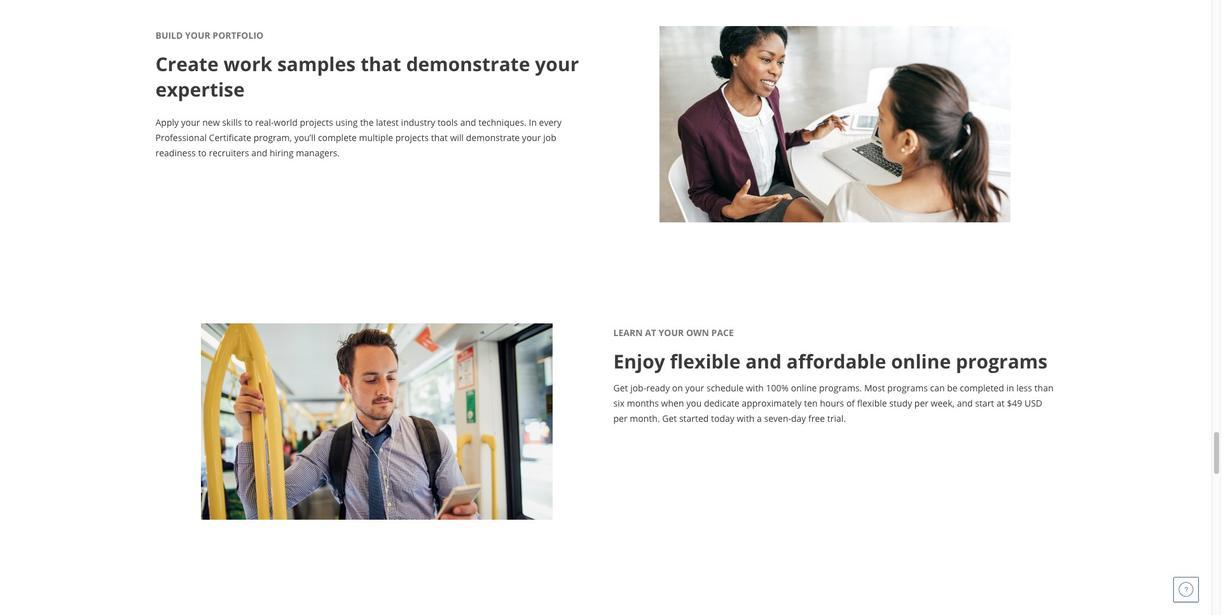 Task type: vqa. For each thing, say whether or not it's contained in the screenshot.
Individuals's "for"
no



Task type: describe. For each thing, give the bounding box(es) containing it.
completed
[[960, 382, 1004, 394]]

create
[[156, 51, 219, 77]]

0 horizontal spatial flexible
[[670, 349, 741, 375]]

1 horizontal spatial programs
[[956, 349, 1048, 375]]

job-
[[630, 382, 646, 394]]

complete
[[318, 132, 357, 144]]

0 horizontal spatial to
[[198, 147, 207, 159]]

most
[[864, 382, 885, 394]]

learn at your own pace
[[614, 327, 734, 339]]

and up will
[[460, 116, 476, 128]]

apply your new skills to real-world projects using the latest industry tools and techniques. in every professional certificate program, you'll complete multiple projects that will demonstrate your job readiness to recruiters and hiring managers.
[[156, 116, 562, 159]]

expertise
[[156, 76, 245, 102]]

will
[[450, 132, 464, 144]]

on
[[672, 382, 683, 394]]

build your portfolio
[[156, 29, 263, 41]]

day
[[791, 413, 806, 425]]

ten
[[804, 398, 818, 410]]

you'll
[[294, 132, 316, 144]]

ready
[[646, 382, 670, 394]]

100%
[[766, 382, 789, 394]]

started
[[679, 413, 709, 425]]

job
[[543, 132, 557, 144]]

programs inside get job-ready on your schedule with 100% online programs. most programs can be completed in less than six months when you dedicate approximately ten hours of flexible study per week, and start at $49 usd per month. get started today with a seven-day free trial.
[[888, 382, 928, 394]]

your inside "create work samples that demonstrate your expertise"
[[535, 51, 579, 77]]

professional
[[156, 132, 207, 144]]

your up 'professional' at top
[[181, 116, 200, 128]]

your down the in
[[522, 132, 541, 144]]

world
[[274, 116, 298, 128]]

recruiters
[[209, 147, 249, 159]]

month.
[[630, 413, 660, 425]]

and up 100% on the right bottom of page
[[746, 349, 782, 375]]

0 vertical spatial with
[[746, 382, 764, 394]]

when
[[661, 398, 684, 410]]

approximately
[[742, 398, 802, 410]]

in
[[1007, 382, 1014, 394]]

affordable
[[787, 349, 886, 375]]

program,
[[254, 132, 292, 144]]

1 vertical spatial with
[[737, 413, 755, 425]]

learn
[[614, 327, 643, 339]]

build
[[156, 29, 183, 41]]

work
[[224, 51, 272, 77]]

1 horizontal spatial to
[[244, 116, 253, 128]]

months
[[627, 398, 659, 410]]

using
[[336, 116, 358, 128]]

less
[[1017, 382, 1032, 394]]

samples
[[277, 51, 356, 77]]

hours
[[820, 398, 844, 410]]

seven-
[[764, 413, 791, 425]]

of
[[847, 398, 855, 410]]

1 vertical spatial get
[[662, 413, 677, 425]]

enjoy flexible and affordable online programs
[[614, 349, 1048, 375]]

be
[[947, 382, 958, 394]]

free
[[809, 413, 825, 425]]



Task type: locate. For each thing, give the bounding box(es) containing it.
demonstrate
[[406, 51, 530, 77], [466, 132, 520, 144]]

enjoy
[[614, 349, 665, 375]]

flexible down most
[[857, 398, 887, 410]]

tools
[[438, 116, 458, 128]]

0 vertical spatial online
[[891, 349, 951, 375]]

that up latest
[[361, 51, 401, 77]]

1 vertical spatial projects
[[395, 132, 429, 144]]

with left 100% on the right bottom of page
[[746, 382, 764, 394]]

start
[[975, 398, 994, 410]]

0 vertical spatial demonstrate
[[406, 51, 530, 77]]

and down be
[[957, 398, 973, 410]]

to
[[244, 116, 253, 128], [198, 147, 207, 159]]

projects up the you'll
[[300, 116, 333, 128]]

your right build
[[185, 29, 210, 41]]

and down program, on the top left of page
[[252, 147, 267, 159]]

get up six
[[614, 382, 628, 394]]

demonstrate up tools
[[406, 51, 530, 77]]

programs up study
[[888, 382, 928, 394]]

a
[[757, 413, 762, 425]]

than
[[1035, 382, 1054, 394]]

at
[[645, 327, 656, 339]]

can
[[930, 382, 945, 394]]

and
[[460, 116, 476, 128], [252, 147, 267, 159], [746, 349, 782, 375], [957, 398, 973, 410]]

get down when
[[662, 413, 677, 425]]

trial.
[[828, 413, 846, 425]]

that inside apply your new skills to real-world projects using the latest industry tools and techniques. in every professional certificate program, you'll complete multiple projects that will demonstrate your job readiness to recruiters and hiring managers.
[[431, 132, 448, 144]]

certificate
[[209, 132, 251, 144]]

get
[[614, 382, 628, 394], [662, 413, 677, 425]]

online
[[891, 349, 951, 375], [791, 382, 817, 394]]

1 vertical spatial online
[[791, 382, 817, 394]]

to left real-
[[244, 116, 253, 128]]

and inside get job-ready on your schedule with 100% online programs. most programs can be completed in less than six months when you dedicate approximately ten hours of flexible study per week, and start at $49 usd per month. get started today with a seven-day free trial.
[[957, 398, 973, 410]]

1 vertical spatial flexible
[[857, 398, 887, 410]]

industry
[[401, 116, 435, 128]]

1 horizontal spatial that
[[431, 132, 448, 144]]

at
[[997, 398, 1005, 410]]

0 horizontal spatial projects
[[300, 116, 333, 128]]

per right study
[[915, 398, 929, 410]]

1 horizontal spatial per
[[915, 398, 929, 410]]

flexible
[[670, 349, 741, 375], [857, 398, 887, 410]]

projects down industry
[[395, 132, 429, 144]]

new
[[202, 116, 220, 128]]

1 horizontal spatial get
[[662, 413, 677, 425]]

0 horizontal spatial get
[[614, 382, 628, 394]]

0 horizontal spatial your
[[185, 29, 210, 41]]

per down six
[[614, 413, 628, 425]]

1 horizontal spatial online
[[891, 349, 951, 375]]

0 horizontal spatial online
[[791, 382, 817, 394]]

that
[[361, 51, 401, 77], [431, 132, 448, 144]]

per
[[915, 398, 929, 410], [614, 413, 628, 425]]

get job-ready on your schedule with 100% online programs. most programs can be completed in less than six months when you dedicate approximately ten hours of flexible study per week, and start at $49 usd per month. get started today with a seven-day free trial.
[[614, 382, 1054, 425]]

0 vertical spatial programs
[[956, 349, 1048, 375]]

demonstrate down techniques.
[[466, 132, 520, 144]]

your
[[185, 29, 210, 41], [659, 327, 684, 339]]

hiring
[[270, 147, 294, 159]]

portfolio
[[213, 29, 263, 41]]

pace
[[712, 327, 734, 339]]

1 vertical spatial to
[[198, 147, 207, 159]]

1 horizontal spatial projects
[[395, 132, 429, 144]]

flexible down own
[[670, 349, 741, 375]]

managers.
[[296, 147, 340, 159]]

with
[[746, 382, 764, 394], [737, 413, 755, 425]]

latest
[[376, 116, 399, 128]]

online inside get job-ready on your schedule with 100% online programs. most programs can be completed in less than six months when you dedicate approximately ten hours of flexible study per week, and start at $49 usd per month. get started today with a seven-day free trial.
[[791, 382, 817, 394]]

create work samples that demonstrate your expertise
[[156, 51, 579, 102]]

schedule
[[707, 382, 744, 394]]

every
[[539, 116, 562, 128]]

0 vertical spatial per
[[915, 398, 929, 410]]

your up every
[[535, 51, 579, 77]]

flexible inside get job-ready on your schedule with 100% online programs. most programs can be completed in less than six months when you dedicate approximately ten hours of flexible study per week, and start at $49 usd per month. get started today with a seven-day free trial.
[[857, 398, 887, 410]]

1 horizontal spatial your
[[659, 327, 684, 339]]

0 horizontal spatial that
[[361, 51, 401, 77]]

1 vertical spatial your
[[659, 327, 684, 339]]

your inside get job-ready on your schedule with 100% online programs. most programs can be completed in less than six months when you dedicate approximately ten hours of flexible study per week, and start at $49 usd per month. get started today with a seven-day free trial.
[[685, 382, 704, 394]]

to down 'professional' at top
[[198, 147, 207, 159]]

0 vertical spatial get
[[614, 382, 628, 394]]

online up can
[[891, 349, 951, 375]]

own
[[686, 327, 709, 339]]

your right at at right bottom
[[659, 327, 684, 339]]

usd
[[1025, 398, 1043, 410]]

real-
[[255, 116, 274, 128]]

today
[[711, 413, 735, 425]]

you
[[686, 398, 702, 410]]

multiple
[[359, 132, 393, 144]]

0 vertical spatial projects
[[300, 116, 333, 128]]

skills
[[222, 116, 242, 128]]

1 vertical spatial that
[[431, 132, 448, 144]]

your
[[535, 51, 579, 77], [181, 116, 200, 128], [522, 132, 541, 144], [685, 382, 704, 394]]

1 vertical spatial per
[[614, 413, 628, 425]]

readiness
[[156, 147, 196, 159]]

online up ten
[[791, 382, 817, 394]]

demonstrate inside "create work samples that demonstrate your expertise"
[[406, 51, 530, 77]]

projects
[[300, 116, 333, 128], [395, 132, 429, 144]]

1 vertical spatial demonstrate
[[466, 132, 520, 144]]

0 horizontal spatial per
[[614, 413, 628, 425]]

week,
[[931, 398, 955, 410]]

0 vertical spatial that
[[361, 51, 401, 77]]

0 vertical spatial to
[[244, 116, 253, 128]]

that inside "create work samples that demonstrate your expertise"
[[361, 51, 401, 77]]

1 vertical spatial programs
[[888, 382, 928, 394]]

your up you at the bottom
[[685, 382, 704, 394]]

0 horizontal spatial programs
[[888, 382, 928, 394]]

that down tools
[[431, 132, 448, 144]]

apply
[[156, 116, 179, 128]]

help center image
[[1179, 583, 1194, 598]]

1 horizontal spatial flexible
[[857, 398, 887, 410]]

dedicate
[[704, 398, 740, 410]]

programs up in
[[956, 349, 1048, 375]]

$49
[[1007, 398, 1022, 410]]

programs
[[956, 349, 1048, 375], [888, 382, 928, 394]]

techniques.
[[479, 116, 527, 128]]

study
[[890, 398, 912, 410]]

with left a
[[737, 413, 755, 425]]

0 vertical spatial flexible
[[670, 349, 741, 375]]

0 vertical spatial your
[[185, 29, 210, 41]]

programs.
[[819, 382, 862, 394]]

six
[[614, 398, 625, 410]]

in
[[529, 116, 537, 128]]

the
[[360, 116, 374, 128]]

demonstrate inside apply your new skills to real-world projects using the latest industry tools and techniques. in every professional certificate program, you'll complete multiple projects that will demonstrate your job readiness to recruiters and hiring managers.
[[466, 132, 520, 144]]



